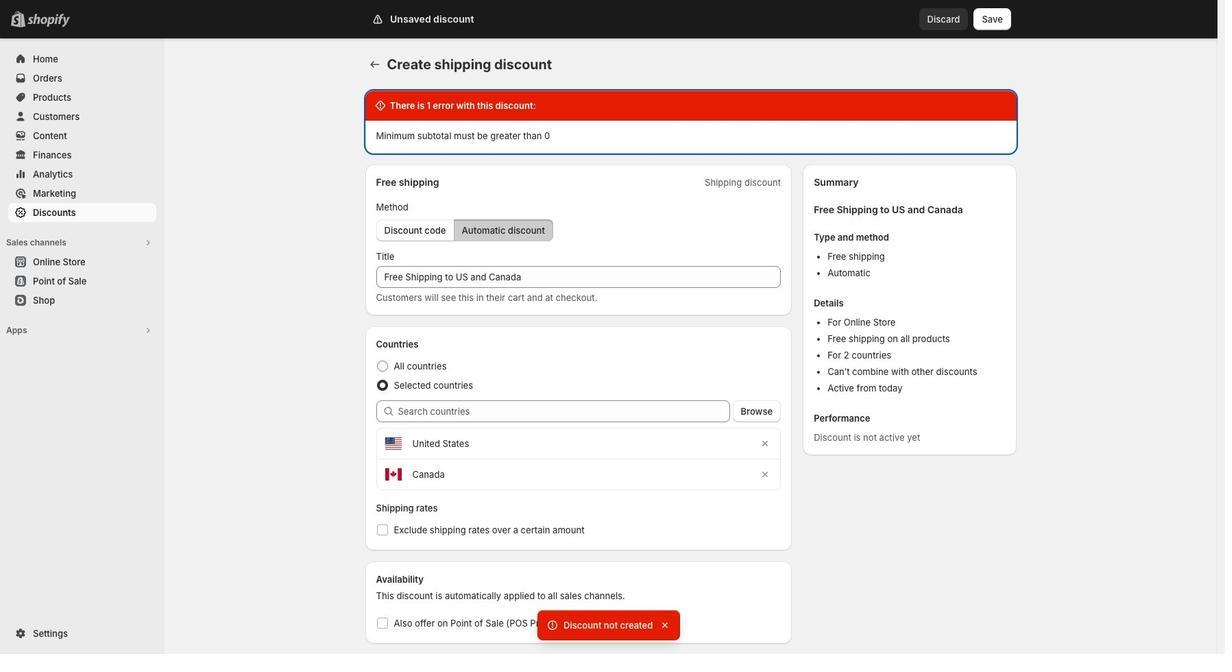 Task type: vqa. For each thing, say whether or not it's contained in the screenshot.
Apps
no



Task type: locate. For each thing, give the bounding box(es) containing it.
shopify image
[[27, 14, 70, 27]]

None text field
[[376, 266, 781, 288]]

Search countries text field
[[398, 401, 730, 422]]



